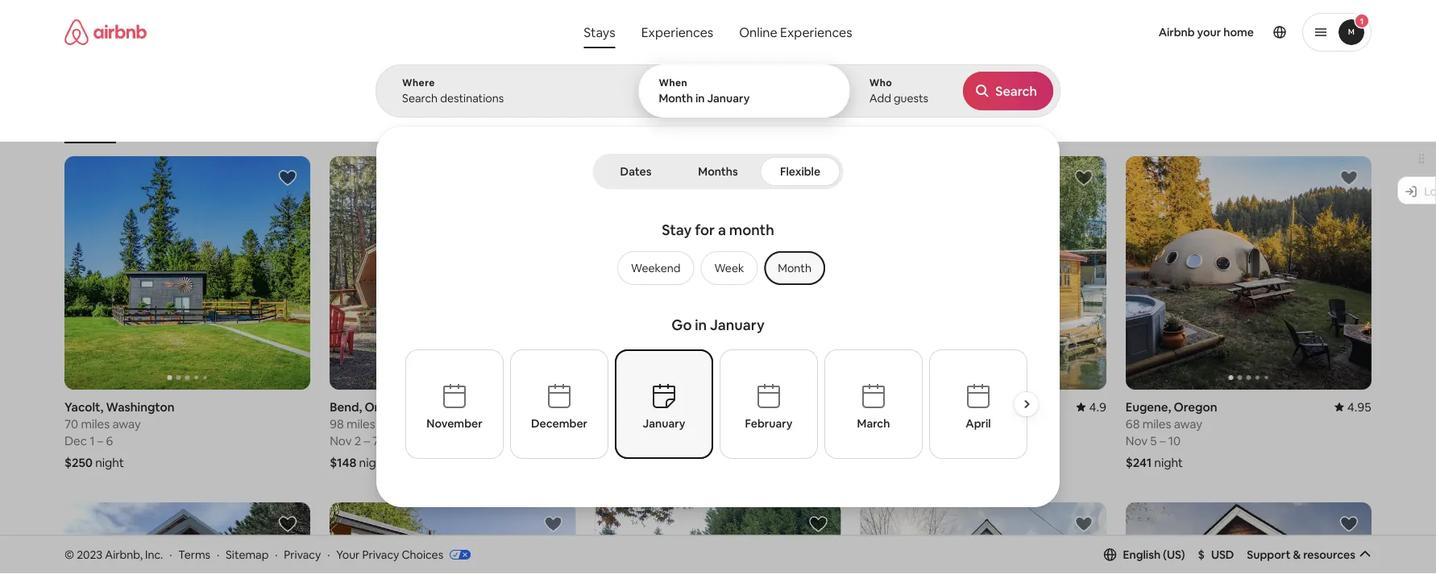 Task type: locate. For each thing, give the bounding box(es) containing it.
experiences right online on the right top of page
[[781, 24, 853, 40]]

night down "6"
[[95, 455, 124, 471]]

oregon
[[687, 399, 730, 415], [365, 399, 408, 415], [915, 399, 959, 415], [1174, 399, 1218, 415]]

1 – from the left
[[97, 433, 103, 449]]

dates
[[621, 164, 652, 179]]

cabins
[[514, 119, 545, 132]]

0 horizontal spatial experiences
[[642, 24, 714, 40]]

2 miles from the left
[[612, 416, 641, 432]]

1 horizontal spatial 1
[[1361, 16, 1364, 26]]

night down 7 on the bottom
[[359, 455, 388, 471]]

profile element
[[880, 0, 1372, 65]]

terms link
[[178, 548, 211, 562]]

1 experiences from the left
[[642, 24, 714, 40]]

miles down the yacolt,
[[81, 416, 110, 432]]

miles inside yacolt, washington 70 miles away dec 1 – 6 $250 night
[[81, 416, 110, 432]]

0 horizontal spatial month
[[659, 91, 693, 106]]

tab list inside stays tab panel
[[596, 154, 841, 189]]

1 vertical spatial in
[[695, 316, 707, 335]]

– for 7
[[364, 433, 370, 449]]

where
[[402, 77, 435, 89]]

nov inside bend, oregon 98 miles away nov 2 – 7 $148 night
[[330, 433, 352, 449]]

11
[[620, 433, 630, 449]]

5 miles from the left
[[1143, 416, 1172, 432]]

when month in january
[[659, 77, 750, 106]]

add to wishlist: vancouver, washington image
[[809, 515, 829, 535]]

beachfront
[[923, 119, 974, 132]]

go in january group
[[405, 310, 1046, 487]]

3 night from the left
[[359, 455, 388, 471]]

4.95 out of 5 average rating image
[[1335, 399, 1372, 415]]

1 4.95 from the left
[[552, 399, 576, 415]]

5 – from the left
[[1160, 433, 1166, 449]]

2 vertical spatial january
[[643, 417, 685, 431]]

night inside rhododendron, oregon 56 miles away nov 11 – 16 $117 night
[[622, 455, 651, 471]]

nov inside eugene, oregon 68 miles away nov 5 – 10 $241 night
[[1126, 433, 1148, 449]]

2 oregon from the left
[[365, 399, 408, 415]]

stays tab panel
[[376, 65, 1061, 508]]

2 away from the left
[[643, 416, 672, 432]]

miles for 5
[[1143, 416, 1172, 432]]

· right inc.
[[169, 548, 172, 562]]

– right 15 at the right bottom of page
[[900, 433, 906, 449]]

january
[[708, 91, 750, 106], [710, 316, 765, 335], [643, 417, 685, 431]]

– inside yacolt, washington 70 miles away dec 1 – 6 $250 night
[[97, 433, 103, 449]]

1 in from the top
[[696, 91, 705, 106]]

privacy inside "link"
[[362, 548, 399, 562]]

– right 11
[[633, 433, 639, 449]]

away for 16
[[643, 416, 672, 432]]

0 horizontal spatial 4.95
[[552, 399, 576, 415]]

miles inside 'portland, oregon 50 miles away nov 15 – 20 $132 night'
[[877, 416, 906, 432]]

privacy
[[284, 548, 321, 562], [362, 548, 399, 562]]

when
[[659, 77, 688, 89]]

3 oregon from the left
[[915, 399, 959, 415]]

miles up 15 at the right bottom of page
[[877, 416, 906, 432]]

miles inside rhododendron, oregon 56 miles away nov 11 – 16 $117 night
[[612, 416, 641, 432]]

3 nov from the left
[[861, 433, 883, 449]]

68
[[1126, 416, 1140, 432]]

1 oregon from the left
[[687, 399, 730, 415]]

night
[[95, 455, 124, 471], [622, 455, 651, 471], [359, 455, 388, 471], [889, 455, 918, 471], [1155, 455, 1184, 471]]

1 inside yacolt, washington 70 miles away dec 1 – 6 $250 night
[[90, 433, 95, 449]]

miles up 2
[[347, 416, 375, 432]]

0 horizontal spatial privacy
[[284, 548, 321, 562]]

portland, oregon 50 miles away nov 15 – 20 $132 night
[[861, 399, 959, 471]]

month inside when month in january
[[659, 91, 693, 106]]

16
[[641, 433, 653, 449]]

5 night from the left
[[1155, 455, 1184, 471]]

bend, oregon 98 miles away nov 2 – 7 $148 night
[[330, 399, 408, 471]]

for
[[695, 221, 715, 240]]

– for 16
[[633, 433, 639, 449]]

group
[[65, 81, 1096, 144], [65, 156, 311, 390], [330, 156, 576, 390], [595, 156, 841, 390], [861, 156, 1107, 390], [1126, 156, 1372, 390], [611, 252, 826, 285], [65, 503, 311, 575], [330, 503, 576, 575], [595, 503, 841, 575], [861, 503, 1107, 575], [1126, 503, 1372, 575]]

miles for 15
[[877, 416, 906, 432]]

miles up 5
[[1143, 416, 1172, 432]]

terms
[[178, 548, 211, 562]]

– inside rhododendron, oregon 56 miles away nov 11 – 16 $117 night
[[633, 433, 639, 449]]

away up 10
[[1175, 416, 1203, 432]]

away for 6
[[112, 416, 141, 432]]

$117
[[595, 455, 620, 471]]

2 – from the left
[[633, 433, 639, 449]]

add to wishlist: yacolt, washington image
[[278, 169, 298, 188]]

go in january
[[672, 316, 765, 335]]

– inside eugene, oregon 68 miles away nov 5 – 10 $241 night
[[1160, 433, 1166, 449]]

4.95
[[552, 399, 576, 415], [1348, 399, 1372, 415]]

terms · sitemap · privacy ·
[[178, 548, 330, 562]]

&
[[1294, 548, 1302, 563]]

stay for a month group
[[456, 214, 980, 310]]

historical homes
[[822, 119, 897, 132]]

away inside yacolt, washington 70 miles away dec 1 – 6 $250 night
[[112, 416, 141, 432]]

january up views
[[708, 91, 750, 106]]

4 away from the left
[[909, 416, 937, 432]]

1 button
[[1303, 13, 1372, 52]]

$250
[[65, 455, 93, 471]]

– inside 'portland, oregon 50 miles away nov 15 – 20 $132 night'
[[900, 433, 906, 449]]

– for 10
[[1160, 433, 1166, 449]]

oregon inside 'portland, oregon 50 miles away nov 15 – 20 $132 night'
[[915, 399, 959, 415]]

· left your at the bottom left of the page
[[327, 548, 330, 562]]

– left "6"
[[97, 433, 103, 449]]

night for 20
[[889, 455, 918, 471]]

january inside when month in january
[[708, 91, 750, 106]]

miles inside eugene, oregon 68 miles away nov 5 – 10 $241 night
[[1143, 416, 1172, 432]]

oregon inside bend, oregon 98 miles away nov 2 – 7 $148 night
[[365, 399, 408, 415]]

what can we help you find? tab list
[[571, 16, 727, 48]]

towers
[[1006, 119, 1039, 132]]

months
[[699, 164, 738, 179]]

70
[[65, 416, 78, 432]]

1 horizontal spatial 4.95
[[1348, 399, 1372, 415]]

away up 7 on the bottom
[[378, 416, 407, 432]]

7
[[373, 433, 379, 449]]

3 miles from the left
[[347, 416, 375, 432]]

experiences
[[642, 24, 714, 40], [781, 24, 853, 40]]

miles inside bend, oregon 98 miles away nov 2 – 7 $148 night
[[347, 416, 375, 432]]

in right go
[[695, 316, 707, 335]]

away up 20
[[909, 416, 937, 432]]

4 miles from the left
[[877, 416, 906, 432]]

$241
[[1126, 455, 1152, 471]]

flexible
[[780, 164, 821, 179]]

away inside bend, oregon 98 miles away nov 2 – 7 $148 night
[[378, 416, 407, 432]]

3 away from the left
[[378, 416, 407, 432]]

miles for 11
[[612, 416, 641, 432]]

tab list containing dates
[[596, 154, 841, 189]]

1 horizontal spatial experiences
[[781, 24, 853, 40]]

oregon inside rhododendron, oregon 56 miles away nov 11 – 16 $117 night
[[687, 399, 730, 415]]

month
[[659, 91, 693, 106], [778, 261, 812, 276]]

· right terms link
[[217, 548, 220, 562]]

0 vertical spatial month
[[659, 91, 693, 106]]

away up 16
[[643, 416, 672, 432]]

1 horizontal spatial month
[[778, 261, 812, 276]]

nov down march at the bottom
[[861, 433, 883, 449]]

in
[[696, 91, 705, 106], [695, 316, 707, 335]]

1 vertical spatial month
[[778, 261, 812, 276]]

privacy right your at the bottom left of the page
[[362, 548, 399, 562]]

50
[[861, 416, 875, 432]]

february button
[[720, 350, 818, 460]]

1 night from the left
[[95, 455, 124, 471]]

home
[[1224, 25, 1255, 40]]

experiences button
[[629, 16, 727, 48]]

away inside 'portland, oregon 50 miles away nov 15 – 20 $132 night'
[[909, 416, 937, 432]]

night inside yacolt, washington 70 miles away dec 1 – 6 $250 night
[[95, 455, 124, 471]]

oregon for 56 miles away
[[687, 399, 730, 415]]

group containing weekend
[[611, 252, 826, 285]]

0 vertical spatial january
[[708, 91, 750, 106]]

rhododendron, oregon 56 miles away nov 11 – 16 $117 night
[[595, 399, 730, 471]]

1 horizontal spatial privacy
[[362, 548, 399, 562]]

98
[[330, 416, 344, 432]]

night down 20
[[889, 455, 918, 471]]

2 privacy from the left
[[362, 548, 399, 562]]

rhododendron,
[[595, 399, 684, 415]]

nov left 5
[[1126, 433, 1148, 449]]

– right 5
[[1160, 433, 1166, 449]]

privacy down add to wishlist: chinook, washington icon at the bottom of page
[[284, 548, 321, 562]]

experiences up when
[[642, 24, 714, 40]]

guests
[[894, 91, 929, 106]]

away down 'washington' at the left of the page
[[112, 416, 141, 432]]

2 nov from the left
[[330, 433, 352, 449]]

your
[[1198, 25, 1222, 40]]

1
[[1361, 16, 1364, 26], [90, 433, 95, 449]]

sitemap link
[[226, 548, 269, 562]]

month inside group
[[778, 261, 812, 276]]

homes
[[867, 119, 897, 132]]

2 4.95 from the left
[[1348, 399, 1372, 415]]

1 away from the left
[[112, 416, 141, 432]]

4 oregon from the left
[[1174, 399, 1218, 415]]

nov
[[595, 433, 617, 449], [330, 433, 352, 449], [861, 433, 883, 449], [1126, 433, 1148, 449]]

miles up 11
[[612, 416, 641, 432]]

0 vertical spatial 1
[[1361, 16, 1364, 26]]

1 · from the left
[[169, 548, 172, 562]]

english (us)
[[1124, 548, 1186, 563]]

night down 16
[[622, 455, 651, 471]]

january inside button
[[643, 417, 685, 431]]

month right 'week'
[[778, 261, 812, 276]]

none search field containing stay for a month
[[376, 0, 1061, 508]]

away
[[112, 416, 141, 432], [643, 416, 672, 432], [378, 416, 407, 432], [909, 416, 937, 432], [1175, 416, 1203, 432]]

nov inside rhododendron, oregon 56 miles away nov 11 – 16 $117 night
[[595, 433, 617, 449]]

january up 16
[[643, 417, 685, 431]]

– inside bend, oregon 98 miles away nov 2 – 7 $148 night
[[364, 433, 370, 449]]

3 – from the left
[[364, 433, 370, 449]]

away inside eugene, oregon 68 miles away nov 5 – 10 $241 night
[[1175, 416, 1203, 432]]

0 vertical spatial in
[[696, 91, 705, 106]]

march button
[[824, 350, 923, 460]]

None search field
[[376, 0, 1061, 508]]

2 experiences from the left
[[781, 24, 853, 40]]

away inside rhododendron, oregon 56 miles away nov 11 – 16 $117 night
[[643, 416, 672, 432]]

– left 7 on the bottom
[[364, 433, 370, 449]]

week
[[715, 261, 744, 276]]

night inside bend, oregon 98 miles away nov 2 – 7 $148 night
[[359, 455, 388, 471]]

night inside eugene, oregon 68 miles away nov 5 – 10 $241 night
[[1155, 455, 1184, 471]]

english (us) button
[[1104, 548, 1186, 563]]

away for 10
[[1175, 416, 1203, 432]]

1 nov from the left
[[595, 433, 617, 449]]

in up views
[[696, 91, 705, 106]]

–
[[97, 433, 103, 449], [633, 433, 639, 449], [364, 433, 370, 449], [900, 433, 906, 449], [1160, 433, 1166, 449]]

1 miles from the left
[[81, 416, 110, 432]]

go
[[672, 316, 692, 335]]

·
[[169, 548, 172, 562], [217, 548, 220, 562], [275, 548, 278, 562], [327, 548, 330, 562]]

yacolt, washington 70 miles away dec 1 – 6 $250 night
[[65, 399, 175, 471]]

– for 20
[[900, 433, 906, 449]]

1 vertical spatial 1
[[90, 433, 95, 449]]

nov left 2
[[330, 433, 352, 449]]

0 horizontal spatial 1
[[90, 433, 95, 449]]

night inside 'portland, oregon 50 miles away nov 15 – 20 $132 night'
[[889, 455, 918, 471]]

©
[[65, 548, 74, 562]]

2 in from the top
[[695, 316, 707, 335]]

4 – from the left
[[900, 433, 906, 449]]

nov inside 'portland, oregon 50 miles away nov 15 – 20 $132 night'
[[861, 433, 883, 449]]

miles for 1
[[81, 416, 110, 432]]

online experiences link
[[727, 16, 866, 48]]

month down when
[[659, 91, 693, 106]]

night for 16
[[622, 455, 651, 471]]

2
[[355, 433, 361, 449]]

4 nov from the left
[[1126, 433, 1148, 449]]

support & resources
[[1248, 548, 1356, 563]]

january right go
[[710, 316, 765, 335]]

1 vertical spatial january
[[710, 316, 765, 335]]

4 night from the left
[[889, 455, 918, 471]]

night down 10
[[1155, 455, 1184, 471]]

add to wishlist: portland, oregon image
[[1075, 169, 1094, 188], [544, 515, 563, 535], [1075, 515, 1094, 535]]

historical
[[822, 119, 865, 132]]

miles for 2
[[347, 416, 375, 432]]

· left privacy link
[[275, 548, 278, 562]]

5 away from the left
[[1175, 416, 1203, 432]]

tab list
[[596, 154, 841, 189]]

nov down "56"
[[595, 433, 617, 449]]

2 night from the left
[[622, 455, 651, 471]]

add to wishlist: portland, oregon image
[[1340, 515, 1359, 535]]

oregon inside eugene, oregon 68 miles away nov 5 – 10 $241 night
[[1174, 399, 1218, 415]]

online experiences
[[740, 24, 853, 40]]

group inside "stay for a month" group
[[611, 252, 826, 285]]

bend,
[[330, 399, 362, 415]]



Task type: vqa. For each thing, say whether or not it's contained in the screenshot.
the right Month
yes



Task type: describe. For each thing, give the bounding box(es) containing it.
stay
[[662, 221, 692, 240]]

choices
[[402, 548, 444, 562]]

night for 6
[[95, 455, 124, 471]]

who
[[870, 77, 893, 89]]

amazing
[[649, 119, 690, 132]]

stays button
[[571, 16, 629, 48]]

november button
[[405, 350, 504, 460]]

3 · from the left
[[275, 548, 278, 562]]

4 · from the left
[[327, 548, 330, 562]]

1 privacy from the left
[[284, 548, 321, 562]]

15
[[885, 433, 897, 449]]

add to wishlist: rhododendron, oregon image
[[809, 169, 829, 188]]

your privacy choices
[[336, 548, 444, 562]]

in inside go in january group
[[695, 316, 707, 335]]

airbnb your home link
[[1150, 15, 1264, 49]]

who add guests
[[870, 77, 929, 106]]

a
[[718, 221, 726, 240]]

airbnb,
[[105, 548, 143, 562]]

add to wishlist: eugene, oregon image
[[1340, 169, 1359, 188]]

4.94
[[817, 399, 841, 415]]

$ usd
[[1199, 548, 1235, 563]]

airbnb your home
[[1159, 25, 1255, 40]]

4.95 out of 5 average rating image
[[539, 399, 576, 415]]

stay for a month
[[662, 221, 775, 240]]

mansions
[[438, 119, 480, 132]]

Where field
[[402, 91, 613, 106]]

4.9
[[1090, 399, 1107, 415]]

night for 7
[[359, 455, 388, 471]]

month
[[729, 221, 775, 240]]

usd
[[1212, 548, 1235, 563]]

away for 7
[[378, 416, 407, 432]]

(us)
[[1164, 548, 1186, 563]]

add
[[870, 91, 892, 106]]

amazing views
[[649, 119, 717, 132]]

sitemap
[[226, 548, 269, 562]]

oregon for 68 miles away
[[1174, 399, 1218, 415]]

airbnb
[[1159, 25, 1195, 40]]

add to wishlist: chinook, washington image
[[278, 515, 298, 535]]

2023
[[77, 548, 103, 562]]

group containing amazing views
[[65, 81, 1096, 144]]

january button
[[615, 350, 713, 460]]

stays
[[584, 24, 616, 40]]

night for 10
[[1155, 455, 1184, 471]]

april button
[[929, 350, 1028, 460]]

portland,
[[861, 399, 913, 415]]

56
[[595, 416, 609, 432]]

resources
[[1304, 548, 1356, 563]]

– for 6
[[97, 433, 103, 449]]

4.94 out of 5 average rating image
[[804, 399, 841, 415]]

1 inside dropdown button
[[1361, 16, 1364, 26]]

© 2023 airbnb, inc. ·
[[65, 548, 172, 562]]

nov for 68
[[1126, 433, 1148, 449]]

$
[[1199, 548, 1205, 563]]

oregon for 50 miles away
[[915, 399, 959, 415]]

english
[[1124, 548, 1161, 563]]

views
[[692, 119, 717, 132]]

flexible button
[[761, 157, 841, 186]]

oregon for 98 miles away
[[365, 399, 408, 415]]

away for 20
[[909, 416, 937, 432]]

dec
[[65, 433, 87, 449]]

dates button
[[596, 157, 676, 186]]

omg!
[[588, 119, 614, 132]]

6
[[106, 433, 113, 449]]

online
[[740, 24, 778, 40]]

weekend
[[631, 261, 681, 276]]

2 · from the left
[[217, 548, 220, 562]]

$132
[[861, 455, 887, 471]]

november
[[426, 417, 482, 431]]

your
[[336, 548, 360, 562]]

nov for 56
[[595, 433, 617, 449]]

10
[[1169, 433, 1181, 449]]

support
[[1248, 548, 1291, 563]]

$148
[[330, 455, 357, 471]]

inc.
[[145, 548, 163, 562]]

treehouses
[[743, 119, 796, 132]]

experiences inside button
[[642, 24, 714, 40]]

eugene,
[[1126, 399, 1172, 415]]

april
[[966, 417, 991, 431]]

privacy link
[[284, 548, 321, 562]]

march
[[857, 417, 890, 431]]

nov for 50
[[861, 433, 883, 449]]

your privacy choices link
[[336, 548, 471, 564]]

december
[[531, 417, 587, 431]]

february
[[745, 417, 793, 431]]

in inside when month in january
[[696, 91, 705, 106]]

washington
[[106, 399, 175, 415]]

eugene, oregon 68 miles away nov 5 – 10 $241 night
[[1126, 399, 1218, 471]]

months button
[[679, 157, 758, 186]]

nov for 98
[[330, 433, 352, 449]]

5
[[1151, 433, 1158, 449]]

beach
[[374, 119, 402, 132]]

4.9 out of 5 average rating image
[[1077, 399, 1107, 415]]

yacolt,
[[65, 399, 104, 415]]



